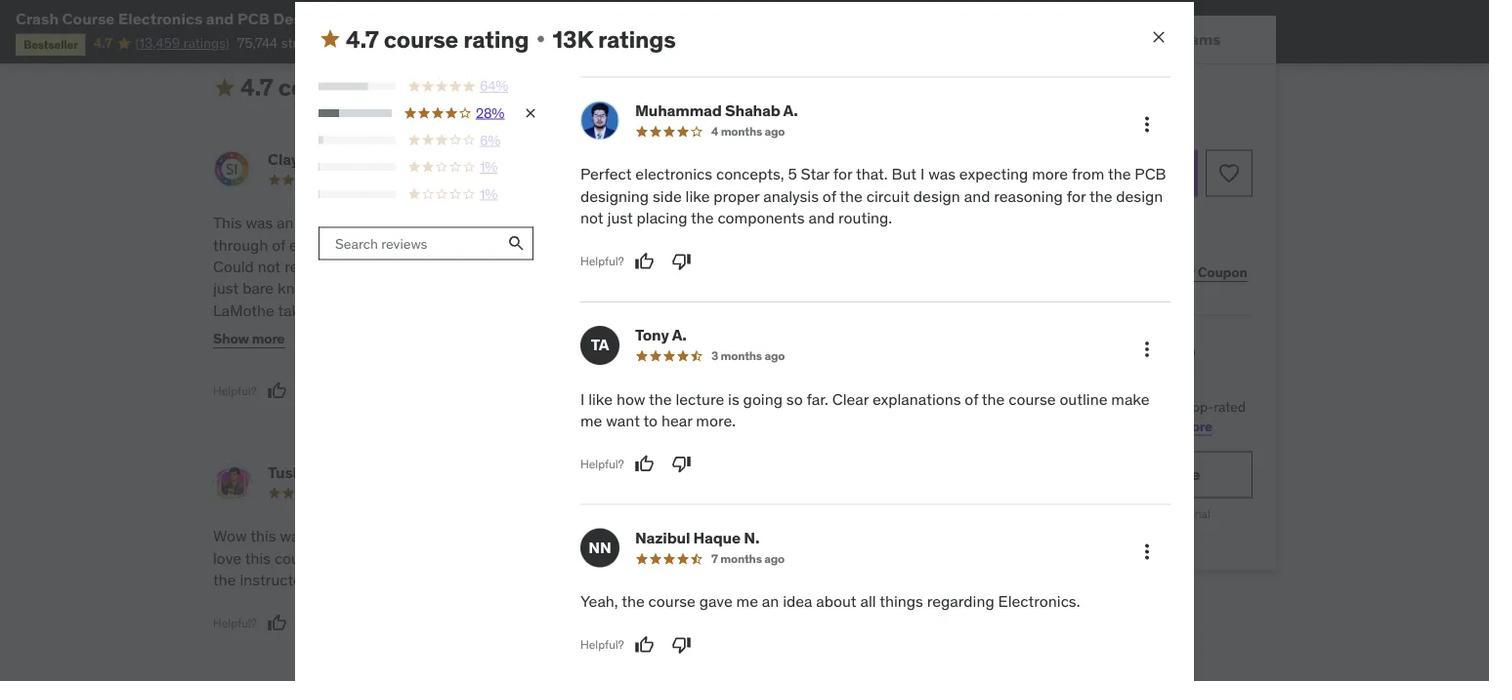Task type: locate. For each thing, give the bounding box(es) containing it.
just inside dialog
[[607, 208, 633, 229]]

with inside get this course, plus 10,500+ of our top-rated courses, with personal plan.
[[1022, 418, 1048, 435]]

show for show more
[[213, 330, 249, 348]]

after
[[1163, 507, 1188, 522]]

0 horizontal spatial an
[[277, 213, 294, 233]]

0 horizontal spatial 4
[[344, 172, 351, 188]]

like up 'my'
[[685, 187, 710, 207]]

proper up 'my'
[[714, 187, 760, 207]]

0 horizontal spatial about
[[428, 301, 469, 321]]

the down wow
[[213, 570, 236, 590]]

1% button up thorough
[[319, 185, 538, 204]]

me inside i like how the lecture is going so far. clear explanations of the course outline make me want to hear more.
[[580, 412, 602, 432]]

4.7 down 75,744
[[240, 73, 273, 102]]

yeah, the course gave me an idea about all things regarding electronics.
[[580, 593, 1080, 613]]

muhammad shahab a.
[[635, 101, 798, 121], [625, 463, 788, 483]]

could
[[213, 257, 254, 277]]

0 vertical spatial 1% button
[[319, 158, 538, 177]]

rating up 28% button
[[358, 73, 424, 102]]

udemy's
[[1084, 340, 1161, 364]]

0 vertical spatial rating
[[463, 25, 529, 54]]

course up the 64% button
[[384, 25, 458, 54]]

gave
[[699, 593, 733, 613]]

1 vertical spatial designing
[[571, 570, 639, 590]]

1 horizontal spatial knowledge
[[723, 213, 799, 233]]

show for show less
[[213, 6, 249, 24]]

anytime
[[1109, 531, 1150, 546]]

show more button
[[213, 320, 285, 359]]

1 vertical spatial a
[[427, 388, 435, 408]]

0 vertical spatial 13k ratings
[[553, 25, 676, 54]]

2 horizontal spatial 4.7
[[346, 25, 379, 54]]

have
[[371, 366, 404, 386], [261, 388, 293, 408]]

from right 7
[[751, 548, 784, 569]]

0 horizontal spatial xsmall image
[[281, 8, 297, 23]]

ago for and
[[391, 172, 411, 188]]

incredible
[[297, 213, 366, 233]]

0 vertical spatial like
[[685, 187, 710, 207]]

1 vertical spatial components
[[681, 614, 768, 634]]

more
[[1032, 165, 1068, 185], [252, 330, 285, 348], [1179, 418, 1212, 435], [448, 548, 484, 569], [711, 548, 747, 569]]

additional actions for review by muhammad shahab a. image
[[1135, 113, 1159, 137]]

2 horizontal spatial just
[[607, 208, 633, 229]]

1 horizontal spatial pcb
[[814, 548, 845, 569]]

that. up basics on the top right of the page
[[856, 165, 888, 185]]

high-
[[439, 388, 476, 408]]

3
[[711, 349, 718, 364]]

more inside button
[[252, 330, 285, 348]]

0 horizontal spatial how
[[326, 344, 355, 364]]

knowledge down recommend
[[277, 279, 354, 299]]

starting
[[1009, 507, 1052, 522]]

5 right a month ago
[[788, 165, 797, 185]]

1 vertical spatial me
[[736, 593, 758, 613]]

course inside button
[[1089, 163, 1138, 183]]

2 vertical spatial just
[[571, 614, 596, 634]]

a inside the this was an incredible and thorough walk- through of electrical engineering foundations. could not recommend enough. and it's not just bare knowledge of the components, lamothe takes the time to talk about the many different levels of importance with each component and how they relate to others. i'm incredibly fortunate to have found this class and to have learned from such a high-caliber instructor.
[[427, 388, 435, 408]]

4 inside dialog
[[711, 124, 718, 139]]

how inside the this was an incredible and thorough walk- through of electrical engineering foundations. could not recommend enough. and it's not just bare knowledge of the components, lamothe takes the time to talk about the many different levels of importance with each component and how they relate to others. i'm incredibly fortunate to have found this class and to have learned from such a high-caliber instructor.
[[326, 344, 355, 364]]

0 vertical spatial reasoning
[[994, 187, 1063, 207]]

pcb up yeah, the course gave me an idea about all things regarding electronics. on the bottom
[[814, 548, 845, 569]]

star right n.
[[791, 527, 820, 547]]

helpful? left mark review by nazibul haque n. as helpful icon
[[580, 639, 624, 654]]

placing up a
[[637, 208, 687, 229]]

rating inside dialog
[[463, 25, 529, 54]]

just down 'could'
[[213, 279, 239, 299]]

personal down plus
[[1051, 418, 1104, 435]]

takes
[[278, 301, 316, 321]]

close modal image
[[1149, 28, 1169, 47]]

design
[[913, 187, 960, 207], [1116, 187, 1163, 207], [618, 592, 665, 612], [820, 592, 867, 612]]

4.7 inside dialog
[[346, 25, 379, 54]]

students
[[281, 34, 335, 52]]

0 vertical spatial shahab
[[725, 101, 780, 121]]

1 horizontal spatial month
[[1126, 507, 1160, 522]]

1 vertical spatial have
[[261, 388, 293, 408]]

0 vertical spatial 4.7 course rating
[[346, 25, 529, 54]]

and inside wow this was a rollercoaster of electronics love this course and hope getting more from the instructor
[[325, 548, 351, 569]]

months for shahab
[[721, 124, 762, 139]]

13k ratings for the rightmost medium image
[[553, 25, 676, 54]]

0 horizontal spatial knowledge
[[277, 279, 354, 299]]

the up the mark review by nazibul haque n. as unhelpful icon
[[654, 614, 677, 634]]

0 vertical spatial have
[[371, 366, 404, 386]]

0 horizontal spatial with
[[420, 322, 450, 342]]

months for a.
[[721, 349, 762, 364]]

an inside the this was an incredible and thorough walk- through of electrical engineering foundations. could not recommend enough. and it's not just bare knowledge of the components, lamothe takes the time to talk about the many different levels of importance with each component and how they relate to others. i'm incredibly fortunate to have found this class and to have learned from such a high-caliber instructor.
[[277, 213, 294, 233]]

of inside i like how the lecture is going so far. clear explanations of the course outline make me want to hear more.
[[965, 390, 978, 410]]

$16.58
[[1068, 507, 1103, 522]]

1 vertical spatial with
[[1022, 418, 1048, 435]]

this inside get this course, plus 10,500+ of our top-rated courses, with personal plan.
[[993, 398, 1015, 416]]

1 show from the top
[[213, 6, 249, 24]]

0 vertical spatial 13k
[[553, 25, 593, 54]]

more inside dialog
[[1032, 165, 1068, 185]]

teams tab list
[[944, 16, 1276, 64]]

course down students
[[278, 73, 353, 102]]

plus
[[1066, 398, 1092, 416]]

1 horizontal spatial rating
[[463, 25, 529, 54]]

cancel
[[1070, 531, 1106, 546]]

0 horizontal spatial 5
[[778, 527, 787, 547]]

designing
[[580, 187, 649, 207], [571, 570, 639, 590]]

proper down 7
[[704, 570, 750, 590]]

that.
[[856, 165, 888, 185], [846, 527, 878, 547]]

1 vertical spatial it's
[[463, 257, 484, 277]]

to
[[381, 301, 395, 321], [1061, 340, 1081, 364], [436, 344, 450, 364], [353, 366, 367, 386], [243, 388, 257, 408], [643, 412, 658, 432]]

to down they
[[353, 366, 367, 386]]

course down courses
[[1009, 390, 1056, 410]]

:)
[[609, 257, 618, 277]]

shahab inside dialog
[[725, 101, 780, 121]]

get this course, plus 10,500+ of our top-rated courses, with personal plan.
[[967, 398, 1246, 435]]

placing
[[637, 208, 687, 229], [600, 614, 651, 634]]

helpful? left mark review by tony a. as helpful 'icon'
[[580, 457, 624, 473]]

0 vertical spatial months
[[721, 124, 762, 139]]

xsmall image
[[281, 8, 297, 23], [427, 80, 443, 96]]

4.7 course rating inside dialog
[[346, 25, 529, 54]]

0 vertical spatial love
[[579, 213, 607, 233]]

0 vertical spatial analysis
[[763, 187, 819, 207]]

course inside wow this was a rollercoaster of electronics love this course and hope getting more from the instructor
[[274, 548, 322, 569]]

month
[[710, 172, 746, 188], [1126, 507, 1160, 522]]

electronics up refreshed
[[635, 165, 712, 185]]

1 vertical spatial love
[[213, 548, 241, 569]]

just
[[607, 208, 633, 229], [213, 279, 239, 299], [571, 614, 596, 634]]

0 horizontal spatial reasoning
[[698, 592, 767, 612]]

crash
[[16, 8, 59, 28]]

wow
[[213, 527, 247, 547]]

months
[[721, 124, 762, 139], [721, 349, 762, 364], [720, 552, 762, 567]]

not inside dialog
[[580, 208, 603, 229]]

the inside wow this was a rollercoaster of electronics love this course and hope getting more from the instructor
[[213, 570, 236, 590]]

how
[[326, 344, 355, 364], [616, 390, 645, 410]]

ratings for topmost xsmall image
[[598, 25, 676, 54]]

is
[[728, 390, 739, 410]]

k.
[[327, 149, 342, 169]]

5
[[788, 165, 797, 185], [778, 527, 787, 547]]

4 for shahab
[[711, 124, 718, 139]]

ago up going
[[764, 349, 785, 364]]

helpful? left 'mark review by tushar kumar v. as helpful' image
[[213, 616, 257, 631]]

1 horizontal spatial love
[[579, 213, 607, 233]]

going
[[743, 390, 783, 410]]

have down they
[[371, 366, 404, 386]]

0 vertical spatial it's
[[778, 235, 798, 255]]

1 months from the top
[[721, 124, 762, 139]]

knowledge inside i love it, refreshed my knowledge in basics of electronics. a bit boring, but i it's ok for such topic :)
[[723, 213, 799, 233]]

2 vertical spatial a
[[311, 527, 319, 547]]

l.
[[703, 149, 715, 169]]

such inside the this was an incredible and thorough walk- through of electrical engineering foundations. could not recommend enough. and it's not just bare knowledge of the components, lamothe takes the time to talk about the many different levels of importance with each component and how they relate to others. i'm incredibly fortunate to have found this class and to have learned from such a high-caliber instructor.
[[390, 388, 423, 408]]

an inside dialog
[[762, 593, 779, 613]]

0 vertical spatial just
[[607, 208, 633, 229]]

ratings inside dialog
[[598, 25, 676, 54]]

many
[[499, 301, 537, 321]]

with
[[420, 322, 450, 342], [1022, 418, 1048, 435]]

with inside the this was an incredible and thorough walk- through of electrical engineering foundations. could not recommend enough. and it's not just bare knowledge of the components, lamothe takes the time to talk about the many different levels of importance with each component and how they relate to others. i'm incredibly fortunate to have found this class and to have learned from such a high-caliber instructor.
[[420, 322, 450, 342]]

muhammad inside dialog
[[635, 101, 722, 121]]

0 vertical spatial pcb
[[237, 8, 270, 28]]

this inside button
[[1058, 163, 1086, 183]]

helpful? down it,
[[580, 254, 624, 270]]

me right gave
[[736, 593, 758, 613]]

64% button
[[319, 77, 538, 96]]

an up electrical
[[277, 213, 294, 233]]

expecting left 7
[[638, 548, 707, 569]]

additional actions for review by nazibul haque n. image
[[1135, 541, 1159, 565]]

the down enough.
[[375, 279, 398, 299]]

course
[[384, 25, 458, 54], [278, 73, 353, 102], [1089, 163, 1138, 183], [1009, 390, 1056, 410], [274, 548, 322, 569], [648, 593, 696, 613]]

0 horizontal spatial circuit
[[571, 592, 614, 612]]

a. up the 4 months ago
[[783, 101, 798, 121]]

0 vertical spatial 1%
[[480, 159, 497, 176]]

(13,459 ratings)
[[135, 34, 229, 52]]

0 vertical spatial with
[[420, 322, 450, 342]]

tony
[[635, 326, 669, 346]]

0 horizontal spatial ratings
[[492, 73, 570, 102]]

0 horizontal spatial such
[[390, 388, 423, 408]]

1 vertical spatial knowledge
[[277, 279, 354, 299]]

the up back
[[1108, 165, 1131, 185]]

show left less
[[213, 6, 249, 24]]

0 horizontal spatial me
[[580, 412, 602, 432]]

dialog
[[295, 2, 1194, 682]]

muhammad shahab a. down the more.
[[625, 463, 788, 483]]

2 horizontal spatial pcb
[[1135, 165, 1166, 185]]

xsmall image up 28% button
[[427, 80, 443, 96]]

with up relate
[[420, 322, 450, 342]]

circuit inside dialog
[[866, 187, 910, 207]]

ago down the 4 months ago
[[748, 172, 768, 188]]

2 show from the top
[[213, 330, 249, 348]]

0 vertical spatial perfect
[[580, 165, 632, 185]]

my
[[699, 213, 719, 233]]

xsmall image right less
[[281, 8, 297, 23]]

was inside the this was an incredible and thorough walk- through of electrical engineering foundations. could not recommend enough. and it's not just bare knowledge of the components, lamothe takes the time to talk about the many different levels of importance with each component and how they relate to others. i'm incredibly fortunate to have found this class and to have learned from such a high-caliber instructor.
[[246, 213, 273, 233]]

a
[[702, 172, 708, 188], [427, 388, 435, 408], [311, 527, 319, 547]]

1%
[[480, 159, 497, 176], [480, 186, 497, 203]]

75,744 students
[[237, 34, 335, 52]]

the up basics on the top right of the page
[[840, 187, 863, 207]]

the up yeah, the course gave me an idea about all things regarding electronics. on the bottom
[[830, 570, 853, 590]]

time
[[346, 301, 377, 321]]

regarding
[[927, 593, 994, 613]]

mark review by oleksandr l. as helpful image
[[625, 301, 644, 320]]

love left it,
[[579, 213, 607, 233]]

me
[[580, 412, 602, 432], [736, 593, 758, 613]]

others.
[[454, 344, 503, 364]]

to inside subscribe to udemy's top courses
[[1061, 340, 1081, 364]]

4
[[711, 124, 718, 139], [344, 172, 351, 188]]

apply coupon
[[1158, 264, 1247, 281]]

caliber
[[476, 388, 523, 408]]

4.7 course rating
[[346, 25, 529, 54], [240, 73, 424, 102]]

0 vertical spatial xsmall image
[[281, 8, 297, 23]]

about down components,
[[428, 301, 469, 321]]

4.7 down the course
[[94, 34, 112, 52]]

electronics right nn
[[626, 527, 703, 547]]

1 horizontal spatial a
[[427, 388, 435, 408]]

months right 3
[[721, 349, 762, 364]]

0 horizontal spatial a
[[311, 527, 319, 547]]

not left it,
[[580, 208, 603, 229]]

5 right n.
[[778, 527, 787, 547]]

it's left ok
[[778, 235, 798, 255]]

just up electronics.
[[607, 208, 633, 229]]

2 1% from the top
[[480, 186, 497, 203]]

1% button down 6% button on the left of the page
[[319, 158, 538, 177]]

idea
[[783, 593, 812, 613]]

perfect electronics concepts, 5 star for that. but i was expecting more from the pcb designing side like proper analysis of the circuit design and reasoning for the design not just placing the components and routing.
[[580, 165, 1166, 229], [571, 527, 894, 634]]

routing. inside dialog
[[838, 208, 892, 229]]

2 1% button from the top
[[319, 185, 538, 204]]

1 vertical spatial just
[[213, 279, 239, 299]]

month inside starting at $16.58 per month after trial cancel anytime
[[1126, 507, 1160, 522]]

1 horizontal spatial 4.7
[[240, 73, 273, 102]]

perfect up it,
[[580, 165, 632, 185]]

mark review by clayton k. as helpful image
[[267, 382, 287, 401]]

xsmall image inside 28% button
[[523, 106, 538, 122]]

2 months from the top
[[721, 349, 762, 364]]

analysis up "in" on the top
[[763, 187, 819, 207]]

it's inside the this was an incredible and thorough walk- through of electrical engineering foundations. could not recommend enough. and it's not just bare knowledge of the components, lamothe takes the time to talk about the many different levels of importance with each component and how they relate to others. i'm incredibly fortunate to have found this class and to have learned from such a high-caliber instructor.
[[463, 257, 484, 277]]

just down yeah,
[[571, 614, 596, 634]]

13k ratings inside dialog
[[553, 25, 676, 54]]

crash course electronics and pcb design
[[16, 8, 325, 28]]

pcb inside dialog
[[1135, 165, 1166, 185]]

4.7 for the rightmost medium image
[[346, 25, 379, 54]]

1 vertical spatial ratings
[[492, 73, 570, 102]]

for right ok
[[823, 235, 842, 255]]

it's inside i love it, refreshed my knowledge in basics of electronics. a bit boring, but i it's ok for such topic :)
[[778, 235, 798, 255]]

1 vertical spatial like
[[588, 390, 613, 410]]

1 vertical spatial xsmall image
[[427, 80, 443, 96]]

month down l. at the left of the page
[[710, 172, 746, 188]]

designing up yeah,
[[571, 570, 639, 590]]

0 horizontal spatial rating
[[358, 73, 424, 102]]

perfect up yeah,
[[571, 527, 622, 547]]

muhammad shahab a. up the 4 months ago
[[635, 101, 798, 121]]

it's down the foundations.
[[463, 257, 484, 277]]

for inside i love it, refreshed my knowledge in basics of electronics. a bit boring, but i it's ok for such topic :)
[[823, 235, 842, 255]]

4.7 course rating down students
[[240, 73, 424, 102]]

7
[[711, 552, 718, 567]]

of left our
[[1149, 398, 1161, 416]]

1 vertical spatial personal
[[1045, 465, 1108, 485]]

this inside the this was an incredible and thorough walk- through of electrical engineering foundations. could not recommend enough. and it's not just bare knowledge of the components, lamothe takes the time to talk about the many different levels of importance with each component and how they relate to others. i'm incredibly fortunate to have found this class and to have learned from such a high-caliber instructor.
[[451, 366, 477, 386]]

to left talk
[[381, 301, 395, 321]]

expecting
[[959, 165, 1028, 185], [638, 548, 707, 569]]

concepts, down the 4 months ago
[[716, 165, 784, 185]]

muhammad shahab a. inside dialog
[[635, 101, 798, 121]]

reasoning up 30-
[[994, 187, 1063, 207]]

this up courses,
[[993, 398, 1015, 416]]

components
[[718, 208, 805, 229], [681, 614, 768, 634]]

4 for k.
[[344, 172, 351, 188]]

of up getting
[[414, 527, 428, 547]]

explanations
[[872, 390, 961, 410]]

mark review by oleksandr l. as unhelpful image
[[662, 301, 682, 320]]

perfect
[[580, 165, 632, 185], [571, 527, 622, 547]]

1% up walk-
[[480, 186, 497, 203]]

1 horizontal spatial expecting
[[959, 165, 1028, 185]]

0 vertical spatial a.
[[783, 101, 798, 121]]

like up gave
[[676, 570, 700, 590]]

things
[[880, 593, 923, 613]]

rollercoaster
[[323, 527, 410, 547]]

walk-
[[467, 213, 505, 233]]

mark review by nazibul haque n. as helpful image
[[635, 637, 654, 656]]

learned
[[297, 388, 350, 408]]

just inside the this was an incredible and thorough walk- through of electrical engineering foundations. could not recommend enough. and it's not just bare knowledge of the components, lamothe takes the time to talk about the many different levels of importance with each component and how they relate to others. i'm incredibly fortunate to have found this class and to have learned from such a high-caliber instructor.
[[213, 279, 239, 299]]

analysis inside dialog
[[763, 187, 819, 207]]

0 vertical spatial 4
[[711, 124, 718, 139]]

1 1% from the top
[[480, 159, 497, 176]]

course left gave
[[648, 593, 696, 613]]

bit
[[668, 235, 687, 255]]

but
[[743, 235, 766, 255]]

analysis
[[763, 187, 819, 207], [754, 570, 809, 590]]

4.7 for medium image to the left
[[240, 73, 273, 102]]

muhammad down hear
[[625, 463, 712, 483]]

1% down the 6%
[[480, 159, 497, 176]]

like up want
[[588, 390, 613, 410]]

add to wishlist image
[[1217, 162, 1241, 185]]

medium image right 75,744
[[319, 28, 342, 51]]

how inside i like how the lecture is going so far. clear explanations of the course outline make me want to hear more.
[[616, 390, 645, 410]]

13k
[[553, 25, 593, 54], [447, 73, 487, 102]]

hear
[[661, 412, 692, 432]]

1 vertical spatial reasoning
[[698, 592, 767, 612]]

this up instructor
[[245, 548, 271, 569]]

0 vertical spatial routing.
[[838, 208, 892, 229]]

1 vertical spatial medium image
[[213, 76, 236, 100]]

a down found
[[427, 388, 435, 408]]

ago for lecture
[[764, 349, 785, 364]]

how up fortunate
[[326, 344, 355, 364]]

this for buy this course
[[1058, 163, 1086, 183]]

30-
[[1027, 213, 1046, 228]]

like inside i like how the lecture is going so far. clear explanations of the course outline make me want to hear more.
[[588, 390, 613, 410]]

months for haque
[[720, 552, 762, 567]]

the left time
[[320, 301, 343, 321]]

28% button
[[319, 104, 538, 123]]

expecting up 30-
[[959, 165, 1028, 185]]

personal up $16.58
[[1045, 465, 1108, 485]]

shahab down the more.
[[715, 463, 771, 483]]

designing inside dialog
[[580, 187, 649, 207]]

starting at $16.58 per month after trial cancel anytime
[[1009, 507, 1210, 546]]

want
[[606, 412, 640, 432]]

xsmall image
[[533, 32, 549, 48], [523, 106, 538, 122]]

of inside get this course, plus 10,500+ of our top-rated courses, with personal plan.
[[1149, 398, 1161, 416]]

0 vertical spatial ratings
[[598, 25, 676, 54]]

1 vertical spatial an
[[762, 593, 779, 613]]

from up money-
[[1072, 165, 1104, 185]]

0 vertical spatial me
[[580, 412, 602, 432]]

of right through
[[272, 235, 285, 255]]

electronics
[[635, 165, 712, 185], [626, 527, 703, 547]]

electronics up (13,459
[[118, 8, 203, 28]]

for up yeah, the course gave me an idea about all things regarding electronics. on the bottom
[[823, 527, 843, 547]]

1 vertical spatial routing.
[[802, 614, 856, 634]]

0 vertical spatial how
[[326, 344, 355, 364]]

helpful? for yeah, the course gave me an idea about all things regarding electronics.
[[580, 639, 624, 654]]

1 horizontal spatial such
[[846, 235, 879, 255]]

1 horizontal spatial about
[[816, 593, 857, 613]]

clayton k.
[[268, 149, 342, 169]]

medium image
[[319, 28, 342, 51], [213, 76, 236, 100]]

0 vertical spatial components
[[718, 208, 805, 229]]

course inside i like how the lecture is going so far. clear explanations of the course outline make me want to hear more.
[[1009, 390, 1056, 410]]

1 horizontal spatial just
[[571, 614, 596, 634]]

months up a month ago
[[721, 124, 762, 139]]

was inside wow this was a rollercoaster of electronics love this course and hope getting more from the instructor
[[280, 527, 307, 547]]

0 vertical spatial month
[[710, 172, 746, 188]]

0 horizontal spatial it's
[[463, 257, 484, 277]]

mark review by muhammad shahab a. as helpful image
[[635, 252, 654, 272]]

a down l. at the left of the page
[[702, 172, 708, 188]]

star inside dialog
[[801, 165, 829, 185]]

day
[[1046, 213, 1066, 228]]

reasoning inside dialog
[[994, 187, 1063, 207]]

0 horizontal spatial 13k
[[447, 73, 487, 102]]

13k ratings for medium image to the left
[[447, 73, 570, 102]]

0 vertical spatial designing
[[580, 187, 649, 207]]

months down n.
[[720, 552, 762, 567]]

0 vertical spatial medium image
[[319, 28, 342, 51]]

a. down so
[[773, 463, 788, 483]]

medium image down ratings)
[[213, 76, 236, 100]]

3 months from the top
[[720, 552, 762, 567]]

components,
[[402, 279, 492, 299]]

0 horizontal spatial 4.7
[[94, 34, 112, 52]]

1 vertical spatial 13k ratings
[[447, 73, 570, 102]]



Task type: vqa. For each thing, say whether or not it's contained in the screenshot.
Clayton K. on the top left of the page
yes



Task type: describe. For each thing, give the bounding box(es) containing it.
submit search image
[[507, 235, 526, 254]]

getting
[[394, 548, 445, 569]]

1 horizontal spatial me
[[736, 593, 758, 613]]

75,744
[[237, 34, 278, 52]]

electronics inside dialog
[[635, 165, 712, 185]]

show more
[[213, 330, 285, 348]]

such inside i love it, refreshed my knowledge in basics of electronics. a bit boring, but i it's ok for such topic :)
[[846, 235, 879, 255]]

i inside i like how the lecture is going so far. clear explanations of the course outline make me want to hear more.
[[580, 390, 585, 410]]

1 vertical spatial 13k
[[447, 73, 487, 102]]

from inside the this was an incredible and thorough walk- through of electrical engineering foundations. could not recommend enough. and it's not just bare knowledge of the components, lamothe takes the time to talk about the many different levels of importance with each component and how they relate to others. i'm incredibly fortunate to have found this class and to have learned from such a high-caliber instructor.
[[354, 388, 386, 408]]

ol
[[580, 159, 600, 179]]

plan.
[[1108, 418, 1138, 435]]

lamothe
[[213, 301, 274, 321]]

of up yeah, the course gave me an idea about all things regarding electronics. on the bottom
[[813, 570, 826, 590]]

per
[[1106, 507, 1123, 522]]

tony a.
[[635, 326, 686, 346]]

1 horizontal spatial have
[[371, 366, 404, 386]]

learn
[[1141, 418, 1177, 435]]

1 vertical spatial that.
[[846, 527, 878, 547]]

that. inside dialog
[[856, 165, 888, 185]]

for down 7 months ago
[[771, 592, 790, 612]]

this for get this course, plus 10,500+ of our top-rated courses, with personal plan.
[[993, 398, 1015, 416]]

of inside wow this was a rollercoaster of electronics love this course and hope getting more from the instructor
[[414, 527, 428, 547]]

far.
[[807, 390, 828, 410]]

to up instructor.
[[243, 388, 257, 408]]

of right 'levels'
[[319, 322, 333, 342]]

the up each
[[472, 301, 495, 321]]

trial
[[1190, 507, 1210, 522]]

for left free
[[1147, 465, 1168, 485]]

1 vertical spatial perfect
[[571, 527, 622, 547]]

more.
[[696, 412, 736, 432]]

courses
[[967, 366, 1038, 389]]

back
[[1109, 213, 1135, 228]]

for down 'buy this course'
[[1067, 187, 1086, 207]]

the up 30-day money-back guarantee
[[1089, 187, 1112, 207]]

found
[[407, 366, 448, 386]]

2 vertical spatial like
[[676, 570, 700, 590]]

to up found
[[436, 344, 450, 364]]

wow this was a rollercoaster of electronics love this course and hope getting more from the instructor
[[213, 527, 521, 590]]

28%
[[476, 105, 504, 122]]

from inside wow this was a rollercoaster of electronics love this course and hope getting more from the instructor
[[488, 548, 521, 569]]

kumar
[[319, 463, 367, 483]]

not up 'bare'
[[258, 257, 281, 277]]

1 horizontal spatial xsmall image
[[427, 80, 443, 96]]

10,500+
[[1095, 398, 1146, 416]]

1 vertical spatial concepts,
[[706, 527, 774, 547]]

bare
[[242, 279, 274, 299]]

of up basics on the top right of the page
[[823, 187, 836, 207]]

1 vertical spatial circuit
[[571, 592, 614, 612]]

helpful? for wow this was a rollercoaster of electronics love this course and hope getting more from the instructor
[[213, 616, 257, 631]]

0 horizontal spatial expecting
[[638, 548, 707, 569]]

the up boring,
[[691, 208, 714, 229]]

weeks
[[353, 172, 388, 188]]

of up time
[[358, 279, 371, 299]]

2 vertical spatial a.
[[773, 463, 788, 483]]

3 months ago
[[711, 349, 785, 364]]

hope
[[355, 548, 390, 569]]

1 vertical spatial muhammad shahab a.
[[625, 463, 788, 483]]

subscribe to udemy's top courses
[[967, 340, 1196, 389]]

a month ago
[[702, 172, 768, 188]]

ago for star
[[765, 124, 785, 139]]

outline
[[1060, 390, 1107, 410]]

helpful? up ta
[[571, 303, 614, 318]]

recommend
[[284, 257, 368, 277]]

bestseller
[[23, 37, 78, 52]]

0 vertical spatial xsmall image
[[533, 32, 549, 48]]

in
[[803, 213, 816, 233]]

1 vertical spatial 4.7 course rating
[[240, 73, 424, 102]]

mark review by tony a. as helpful image
[[635, 455, 654, 475]]

1 vertical spatial muhammad
[[625, 463, 712, 483]]

clear
[[832, 390, 869, 410]]

0 horizontal spatial but
[[571, 548, 596, 569]]

the left all
[[794, 592, 817, 612]]

guarantee
[[1138, 213, 1193, 228]]

1 vertical spatial shahab
[[715, 463, 771, 483]]

1 vertical spatial proper
[[704, 570, 750, 590]]

oleksandr l.
[[625, 149, 715, 169]]

top-
[[1187, 398, 1214, 416]]

proper inside dialog
[[714, 187, 760, 207]]

love inside i love it, refreshed my knowledge in basics of electronics. a bit boring, but i it's ok for such topic :)
[[579, 213, 607, 233]]

haque
[[693, 529, 741, 549]]

learn more link
[[1141, 418, 1212, 435]]

buy
[[1027, 163, 1055, 183]]

try personal plan for free
[[1020, 465, 1200, 485]]

not down the foundations.
[[487, 257, 510, 277]]

ratings)
[[183, 34, 229, 52]]

but inside dialog
[[892, 165, 917, 185]]

concepts, inside dialog
[[716, 165, 784, 185]]

1 vertical spatial star
[[791, 527, 820, 547]]

0 horizontal spatial month
[[710, 172, 746, 188]]

each
[[454, 322, 487, 342]]

1 horizontal spatial 13k
[[553, 25, 593, 54]]

perfect inside dialog
[[580, 165, 632, 185]]

1 vertical spatial placing
[[600, 614, 651, 634]]

ago for my
[[748, 172, 768, 188]]

course
[[62, 8, 115, 28]]

0 vertical spatial a
[[702, 172, 708, 188]]

0 vertical spatial 5
[[788, 165, 797, 185]]

instructor.
[[213, 410, 284, 430]]

helpful? for perfect electronics concepts, 5 star for that. but i was expecting more from the pcb designing side like proper analysis of the circuit design and reasoning for the design not just placing the components and routing.
[[580, 254, 624, 270]]

talk
[[399, 301, 425, 321]]

personal inside try personal plan for free link
[[1045, 465, 1108, 485]]

2 vertical spatial pcb
[[814, 548, 845, 569]]

helpful? up instructor.
[[213, 384, 257, 399]]

electronics inside wow this was a rollercoaster of electronics love this course and hope getting more from the instructor
[[431, 527, 510, 547]]

nn
[[589, 539, 611, 559]]

to inside i like how the lecture is going so far. clear explanations of the course outline make me want to hear more.
[[643, 412, 658, 432]]

Search reviews text field
[[319, 228, 500, 261]]

rating for the rightmost medium image
[[463, 25, 529, 54]]

make
[[1111, 390, 1150, 410]]

teams button
[[1118, 16, 1276, 63]]

basics
[[820, 213, 864, 233]]

top
[[1165, 340, 1196, 364]]

mark review by tushar kumar v. as helpful image
[[267, 614, 287, 634]]

plan
[[1112, 465, 1144, 485]]

dialog containing 4.7 course rating
[[295, 2, 1194, 682]]

apply coupon button
[[1153, 253, 1253, 292]]

additional actions for review by tony a. image
[[1135, 338, 1159, 362]]

yeah,
[[580, 593, 618, 613]]

mark review by tony a. as unhelpful image
[[672, 455, 691, 475]]

personal inside get this course, plus 10,500+ of our top-rated courses, with personal plan.
[[1051, 418, 1104, 435]]

0 horizontal spatial electronics
[[118, 8, 203, 28]]

more inside wow this was a rollercoaster of electronics love this course and hope getting more from the instructor
[[448, 548, 484, 569]]

electronics.
[[998, 593, 1080, 613]]

0 vertical spatial expecting
[[959, 165, 1028, 185]]

perfect electronics concepts, 5 star for that. but i was expecting more from the pcb designing side like proper analysis of the circuit design and reasoning for the design not just placing the components and routing. inside dialog
[[580, 165, 1166, 229]]

not left regarding
[[871, 592, 894, 612]]

placing inside dialog
[[637, 208, 687, 229]]

the down courses
[[982, 390, 1005, 410]]

refreshed
[[628, 213, 695, 233]]

subscribe
[[967, 340, 1058, 364]]

helpful? for i like how the lecture is going so far. clear explanations of the course outline make me want to hear more.
[[580, 457, 624, 473]]

the right yeah,
[[622, 593, 645, 613]]

engineering
[[357, 235, 440, 255]]

side inside dialog
[[653, 187, 682, 207]]

importance
[[337, 322, 417, 342]]

xsmall image inside show less button
[[281, 8, 297, 23]]

1 1% button from the top
[[319, 158, 538, 177]]

love inside wow this was a rollercoaster of electronics love this course and hope getting more from the instructor
[[213, 548, 241, 569]]

this
[[213, 213, 242, 233]]

i love it, refreshed my knowledge in basics of electronics. a bit boring, but i it's ok for such topic :)
[[571, 213, 881, 277]]

electrical
[[289, 235, 353, 255]]

this for wow this was a rollercoaster of electronics love this course and hope getting more from the instructor
[[250, 527, 276, 547]]

fortunate
[[284, 366, 349, 386]]

nazibul
[[635, 529, 690, 549]]

a inside wow this was a rollercoaster of electronics love this course and hope getting more from the instructor
[[311, 527, 319, 547]]

of inside i love it, refreshed my knowledge in basics of electronics. a bit boring, but i it's ok for such topic :)
[[868, 213, 881, 233]]

about inside dialog
[[816, 593, 857, 613]]

rating for medium image to the left
[[358, 73, 424, 102]]

component
[[213, 344, 293, 364]]

thorough
[[400, 213, 463, 233]]

0 horizontal spatial medium image
[[213, 76, 236, 100]]

enough.
[[372, 257, 428, 277]]

coupon
[[1198, 264, 1247, 281]]

for up basics on the top right of the page
[[833, 165, 852, 185]]

0 horizontal spatial have
[[261, 388, 293, 408]]

1 vertical spatial 5
[[778, 527, 787, 547]]

show less
[[213, 6, 277, 24]]

the up hear
[[649, 390, 672, 410]]

tushar kumar v.
[[268, 463, 383, 483]]

64%
[[480, 78, 508, 95]]

all
[[860, 593, 876, 613]]

mark review by nazibul haque n. as unhelpful image
[[672, 637, 691, 656]]

free
[[1171, 465, 1200, 485]]

1 vertical spatial perfect electronics concepts, 5 star for that. but i was expecting more from the pcb designing side like proper analysis of the circuit design and reasoning for the design not just placing the components and routing.
[[571, 527, 894, 634]]

ratings for xsmall icon to the right
[[492, 73, 570, 102]]

about inside the this was an incredible and thorough walk- through of electrical engineering foundations. could not recommend enough. and it's not just bare knowledge of the components, lamothe takes the time to talk about the many different levels of importance with each component and how they relate to others. i'm incredibly fortunate to have found this class and to have learned from such a high-caliber instructor.
[[428, 301, 469, 321]]

get
[[967, 398, 990, 416]]

teams
[[1174, 29, 1221, 49]]

try personal plan for free link
[[967, 452, 1253, 499]]

knowledge inside the this was an incredible and thorough walk- through of electrical engineering foundations. could not recommend enough. and it's not just bare knowledge of the components, lamothe takes the time to talk about the many different levels of importance with each component and how they relate to others. i'm incredibly fortunate to have found this class and to have learned from such a high-caliber instructor.
[[277, 279, 354, 299]]

1 horizontal spatial medium image
[[319, 28, 342, 51]]

mark review by muhammad shahab a. as unhelpful image
[[672, 252, 691, 272]]

through
[[213, 235, 268, 255]]

components inside dialog
[[718, 208, 805, 229]]

ta
[[591, 336, 609, 356]]

the up idea
[[787, 548, 810, 569]]

relate
[[393, 344, 433, 364]]

ago for me
[[764, 552, 785, 567]]

boring,
[[690, 235, 739, 255]]

1 vertical spatial side
[[643, 570, 672, 590]]

1 vertical spatial electronics
[[626, 527, 703, 547]]

and
[[432, 257, 460, 277]]

1 vertical spatial a.
[[672, 326, 686, 346]]

1 vertical spatial analysis
[[754, 570, 809, 590]]



